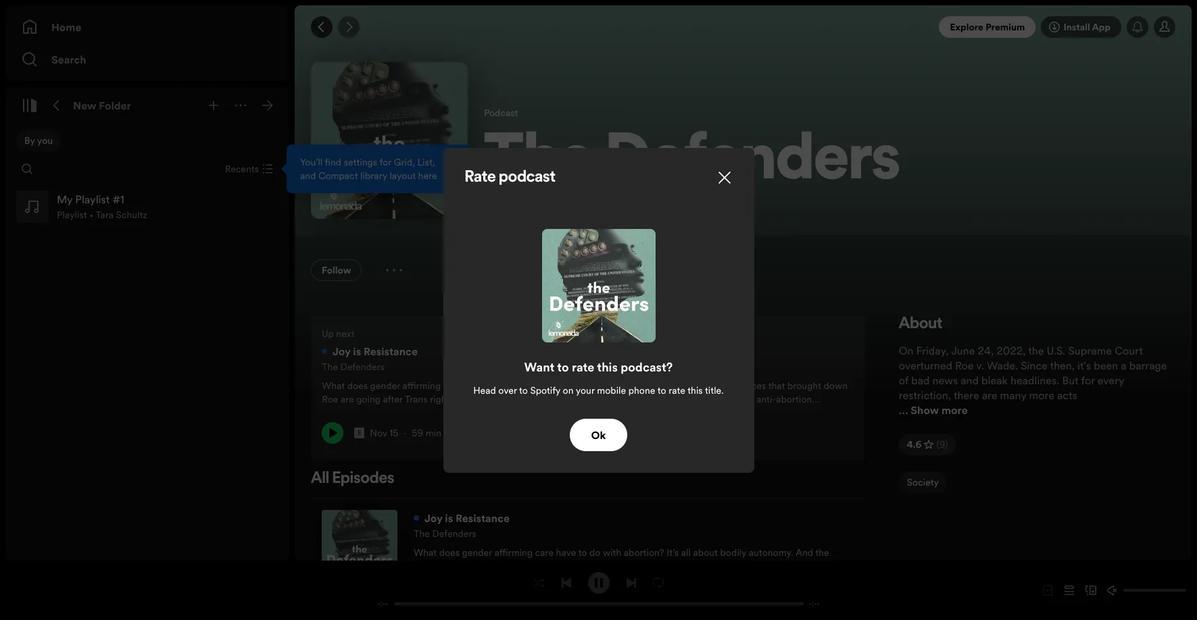 Task type: locate. For each thing, give the bounding box(es) containing it.
rate up your
[[572, 359, 595, 376]]

explore premium
[[951, 20, 1026, 34]]

top bar and user menu element
[[295, 5, 1192, 49]]

mobile
[[597, 384, 626, 397]]

0 horizontal spatial and
[[300, 169, 316, 183]]

1 horizontal spatial joy
[[425, 511, 443, 526]]

59
[[412, 427, 424, 440]]

0 horizontal spatial the defenders
[[322, 360, 385, 374]]

defenders for bottommost joy is resistance link
[[432, 528, 477, 541]]

1 vertical spatial for
[[1082, 373, 1095, 388]]

1 horizontal spatial rate
[[669, 384, 686, 397]]

by
[[24, 134, 35, 147]]

0 vertical spatial joy
[[333, 344, 351, 359]]

search in your library image
[[22, 164, 32, 174]]

schultz
[[116, 208, 147, 222]]

1 horizontal spatial the
[[414, 528, 430, 541]]

new
[[73, 98, 96, 113]]

0 vertical spatial defenders
[[606, 130, 901, 195]]

1 vertical spatial the
[[322, 360, 338, 374]]

for right but
[[1082, 373, 1095, 388]]

next
[[336, 327, 355, 341]]

2 vertical spatial defenders
[[432, 528, 477, 541]]

1 horizontal spatial joy is resistance
[[425, 511, 510, 526]]

nov
[[370, 427, 387, 440]]

many
[[1001, 388, 1027, 403]]

barrage
[[1130, 358, 1168, 373]]

enable shuffle image
[[534, 578, 545, 589]]

you'll
[[300, 156, 323, 169]]

search link
[[22, 46, 273, 73]]

new folder button
[[70, 95, 134, 116]]

1 vertical spatial is
[[445, 511, 453, 526]]

1 horizontal spatial defenders
[[432, 528, 477, 541]]

2 vertical spatial the defenders
[[414, 528, 477, 541]]

and left find at the top of page
[[300, 169, 316, 183]]

rate
[[572, 359, 595, 376], [669, 384, 686, 397]]

1 horizontal spatial new episode image
[[414, 516, 419, 521]]

go back image
[[317, 22, 327, 32]]

1 horizontal spatial is
[[445, 511, 453, 526]]

install app
[[1064, 20, 1111, 34]]

pause image
[[593, 578, 604, 589]]

joy
[[333, 344, 351, 359], [425, 511, 443, 526]]

resistance for the topmost joy is resistance link
[[364, 344, 418, 359]]

this left title.
[[688, 384, 703, 397]]

0 vertical spatial the defenders link
[[322, 360, 385, 374]]

1 vertical spatial the defenders
[[322, 360, 385, 374]]

2022,
[[997, 344, 1026, 358]]

volume off image
[[1108, 586, 1119, 597]]

this up mobile
[[597, 359, 618, 376]]

0 horizontal spatial the defenders link
[[322, 360, 385, 374]]

the
[[484, 130, 594, 195], [322, 360, 338, 374], [414, 528, 430, 541]]

joy for right 'new episode' image
[[425, 511, 443, 526]]

group inside main element
[[11, 185, 284, 229]]

playlist
[[57, 208, 87, 222]]

and right news at the right of the page
[[961, 373, 979, 388]]

2 horizontal spatial the
[[484, 130, 594, 195]]

phone
[[629, 384, 656, 397]]

0 vertical spatial resistance
[[364, 344, 418, 359]]

podcast
[[484, 106, 518, 120]]

wade.
[[987, 358, 1019, 373]]

1 horizontal spatial the defenders
[[414, 528, 477, 541]]

new episode image
[[322, 349, 327, 354], [414, 516, 419, 521]]

rate
[[465, 169, 496, 186]]

0 horizontal spatial joy
[[333, 344, 351, 359]]

v.
[[977, 358, 985, 373]]

group
[[11, 185, 284, 229]]

joy is resistance for the defenders link corresponding to topmost 'new episode' image
[[333, 344, 418, 359]]

0 horizontal spatial -:--
[[377, 600, 389, 610]]

new episode image down up on the bottom of page
[[322, 349, 327, 354]]

this
[[597, 359, 618, 376], [688, 384, 703, 397]]

are
[[983, 388, 998, 403]]

1 vertical spatial joy
[[425, 511, 443, 526]]

head
[[474, 384, 496, 397]]

0 vertical spatial this
[[597, 359, 618, 376]]

there
[[954, 388, 980, 403]]

0 vertical spatial joy is resistance
[[333, 344, 418, 359]]

home
[[51, 20, 81, 34]]

a
[[1122, 358, 1127, 373]]

resistance
[[364, 344, 418, 359], [456, 511, 510, 526]]

0 horizontal spatial joy is resistance
[[333, 344, 418, 359]]

0 vertical spatial and
[[300, 169, 316, 183]]

None search field
[[16, 158, 38, 180]]

bad
[[912, 373, 930, 388]]

1 horizontal spatial -:--
[[809, 600, 820, 610]]

0 vertical spatial the defenders
[[484, 130, 901, 195]]

1 horizontal spatial :-
[[812, 600, 817, 610]]

1 horizontal spatial resistance
[[456, 511, 510, 526]]

joy is resistance for the defenders link for right 'new episode' image
[[425, 511, 510, 526]]

joy is resistance link
[[322, 344, 418, 360], [414, 511, 510, 527]]

:-
[[380, 600, 386, 610], [812, 600, 817, 610]]

0 vertical spatial rate
[[572, 359, 595, 376]]

1 vertical spatial the defenders link
[[414, 527, 477, 541]]

0 vertical spatial for
[[380, 156, 392, 169]]

grid,
[[394, 156, 415, 169]]

it's
[[1078, 358, 1092, 373]]

on friday, june 24, 2022, the u.s. supreme court overturned roe v. wade. since then, it's been a barrage of bad news and bleak headlines. but for every restriction, there are many more acts
[[899, 344, 1168, 403]]

society
[[907, 476, 939, 490]]

the right joy is resistance image
[[414, 528, 430, 541]]

layout
[[390, 169, 416, 183]]

the down podcast
[[484, 130, 594, 195]]

the defenders link for right 'new episode' image
[[414, 527, 477, 541]]

defenders for the topmost joy is resistance link
[[340, 360, 385, 374]]

2 :- from the left
[[812, 600, 817, 610]]

explore
[[951, 20, 984, 34]]

2 horizontal spatial defenders
[[606, 130, 901, 195]]

the
[[1029, 344, 1045, 358]]

new episode image right joy is resistance image
[[414, 516, 419, 521]]

explicit element
[[354, 428, 365, 439]]

0 horizontal spatial :-
[[380, 600, 386, 610]]

59 min 49 sec
[[412, 427, 473, 440]]

for inside on friday, june 24, 2022, the u.s. supreme court overturned roe v. wade. since then, it's been a barrage of bad news and bleak headlines. but for every restriction, there are many more acts
[[1082, 373, 1095, 388]]

find
[[325, 156, 342, 169]]

list,
[[418, 156, 435, 169]]

0 vertical spatial the
[[484, 130, 594, 195]]

court
[[1115, 344, 1143, 358]]

0 horizontal spatial defenders
[[340, 360, 385, 374]]

for left grid, at the top left
[[380, 156, 392, 169]]

1 horizontal spatial this
[[688, 384, 703, 397]]

15
[[390, 427, 399, 440]]

1 horizontal spatial and
[[961, 373, 979, 388]]

0 vertical spatial is
[[353, 344, 361, 359]]

spotify
[[531, 384, 561, 397]]

1 vertical spatial rate
[[669, 384, 686, 397]]

compact
[[318, 169, 358, 183]]

to
[[557, 359, 569, 376], [519, 384, 528, 397], [658, 384, 667, 397]]

to right want
[[557, 359, 569, 376]]

supreme
[[1069, 344, 1113, 358]]

rate right phone on the right bottom of page
[[669, 384, 686, 397]]

group containing playlist
[[11, 185, 284, 229]]

1 vertical spatial joy is resistance
[[425, 511, 510, 526]]

to right phone on the right bottom of page
[[658, 384, 667, 397]]

24,
[[978, 344, 994, 358]]

defenders
[[606, 130, 901, 195], [340, 360, 385, 374], [432, 528, 477, 541]]

rate podcast
[[465, 169, 556, 186]]

society link
[[899, 472, 948, 499]]

more
[[1030, 388, 1055, 403]]

0 horizontal spatial new episode image
[[322, 349, 327, 354]]

1 vertical spatial defenders
[[340, 360, 385, 374]]

Society checkbox
[[899, 472, 948, 494]]

friday,
[[917, 344, 949, 358]]

1 vertical spatial new episode image
[[414, 516, 419, 521]]

the down up on the bottom of page
[[322, 360, 338, 374]]

0 horizontal spatial for
[[380, 156, 392, 169]]

0 horizontal spatial is
[[353, 344, 361, 359]]

1 vertical spatial resistance
[[456, 511, 510, 526]]

1 vertical spatial this
[[688, 384, 703, 397]]

library
[[360, 169, 387, 183]]

1 horizontal spatial the defenders link
[[414, 527, 477, 541]]

2 vertical spatial the
[[414, 528, 430, 541]]

title.
[[705, 384, 724, 397]]

1 vertical spatial and
[[961, 373, 979, 388]]

the defenders for topmost 'new episode' image
[[322, 360, 385, 374]]

3 - from the left
[[809, 600, 812, 610]]

the defenders
[[484, 130, 901, 195], [322, 360, 385, 374], [414, 528, 477, 541]]

restriction,
[[899, 388, 952, 403]]

install
[[1064, 20, 1091, 34]]

to right "over"
[[519, 384, 528, 397]]

0 horizontal spatial resistance
[[364, 344, 418, 359]]

the defenders for right 'new episode' image
[[414, 528, 477, 541]]

install app link
[[1042, 16, 1122, 38]]

1 horizontal spatial for
[[1082, 373, 1095, 388]]

and inside on friday, june 24, 2022, the u.s. supreme court overturned roe v. wade. since then, it's been a barrage of bad news and bleak headlines. but for every restriction, there are many more acts
[[961, 373, 979, 388]]

on
[[563, 384, 574, 397]]

for
[[380, 156, 392, 169], [1082, 373, 1095, 388]]



Task type: describe. For each thing, give the bounding box(es) containing it.
on
[[899, 344, 914, 358]]

joy for topmost 'new episode' image
[[333, 344, 351, 359]]

sec
[[458, 427, 473, 440]]

bleak
[[982, 373, 1008, 388]]

and inside you'll find settings for grid, list, and compact library layout here
[[300, 169, 316, 183]]

you'll find settings for grid, list, and compact library layout here
[[300, 156, 437, 183]]

june
[[952, 344, 976, 358]]

by you
[[24, 134, 53, 147]]

recents
[[225, 162, 259, 176]]

1 vertical spatial joy is resistance link
[[414, 511, 510, 527]]

2 - from the left
[[386, 600, 389, 610]]

By you checkbox
[[16, 130, 61, 151]]

•
[[89, 208, 93, 222]]

ok button
[[570, 419, 628, 451]]

settings
[[344, 156, 377, 169]]

0 horizontal spatial rate
[[572, 359, 595, 376]]

want to rate this podcast?
[[525, 359, 673, 376]]

folder
[[99, 98, 131, 113]]

search
[[51, 52, 86, 67]]

1 horizontal spatial to
[[557, 359, 569, 376]]

episodes
[[332, 471, 395, 488]]

head over to spotify on your mobile phone to rate this title.
[[474, 384, 724, 397]]

4.6
[[907, 438, 922, 452]]

what's new image
[[1133, 22, 1144, 32]]

0 vertical spatial new episode image
[[322, 349, 327, 354]]

previous image
[[561, 578, 572, 589]]

explore premium button
[[940, 16, 1036, 38]]

playlist • tara schultz
[[57, 208, 147, 222]]

every
[[1098, 373, 1125, 388]]

1 :- from the left
[[380, 600, 386, 610]]

here
[[418, 169, 437, 183]]

2 horizontal spatial the defenders
[[484, 130, 901, 195]]

app
[[1093, 20, 1111, 34]]

is for the defenders link for right 'new episode' image
[[445, 511, 453, 526]]

go forward image
[[344, 22, 354, 32]]

min
[[426, 427, 442, 440]]

0 horizontal spatial this
[[597, 359, 618, 376]]

next image
[[626, 578, 637, 589]]

1 -:-- from the left
[[377, 600, 389, 610]]

4 - from the left
[[817, 600, 820, 610]]

ok
[[591, 428, 606, 443]]

joy is resistance image
[[322, 511, 398, 586]]

2 -:-- from the left
[[809, 600, 820, 610]]

all episodes
[[311, 471, 395, 488]]

want
[[525, 359, 555, 376]]

new folder
[[73, 98, 131, 113]]

premium
[[986, 20, 1026, 34]]

home link
[[22, 14, 273, 41]]

0 horizontal spatial to
[[519, 384, 528, 397]]

roe
[[956, 358, 974, 373]]

up
[[322, 327, 334, 341]]

podcast-rating-modal dialog
[[443, 148, 754, 473]]

0 vertical spatial joy is resistance link
[[322, 344, 418, 360]]

podcast
[[499, 169, 556, 186]]

for inside you'll find settings for grid, list, and compact library layout here
[[380, 156, 392, 169]]

acts
[[1058, 388, 1078, 403]]

since
[[1021, 358, 1048, 373]]

but
[[1063, 373, 1079, 388]]

resistance for bottommost joy is resistance link
[[456, 511, 510, 526]]

over
[[499, 384, 517, 397]]

news
[[933, 373, 958, 388]]

up next
[[322, 327, 355, 341]]

disable repeat image
[[653, 578, 664, 589]]

podcast?
[[621, 359, 673, 376]]

overturned
[[899, 358, 953, 373]]

4.6 button
[[899, 434, 957, 456]]

player controls element
[[361, 573, 836, 610]]

none search field inside main element
[[16, 158, 38, 180]]

Recents, List view field
[[214, 158, 281, 180]]

1 - from the left
[[377, 600, 380, 610]]

of
[[899, 373, 909, 388]]

the defenders image
[[311, 62, 468, 219]]

Disable repeat checkbox
[[648, 573, 669, 594]]

0 horizontal spatial the
[[322, 360, 338, 374]]

headlines.
[[1011, 373, 1060, 388]]

about
[[899, 317, 943, 333]]

2 horizontal spatial to
[[658, 384, 667, 397]]

e
[[358, 429, 361, 438]]

all
[[311, 471, 329, 488]]

you
[[37, 134, 53, 147]]

main element
[[5, 5, 471, 561]]

your
[[576, 384, 595, 397]]

then,
[[1051, 358, 1075, 373]]

the defenders link for topmost 'new episode' image
[[322, 360, 385, 374]]

tara
[[96, 208, 114, 222]]

is for the defenders link corresponding to topmost 'new episode' image
[[353, 344, 361, 359]]

been
[[1094, 358, 1119, 373]]

nov 15
[[370, 427, 399, 440]]

49
[[444, 427, 456, 440]]



Task type: vqa. For each thing, say whether or not it's contained in the screenshot.
Player controls element
yes



